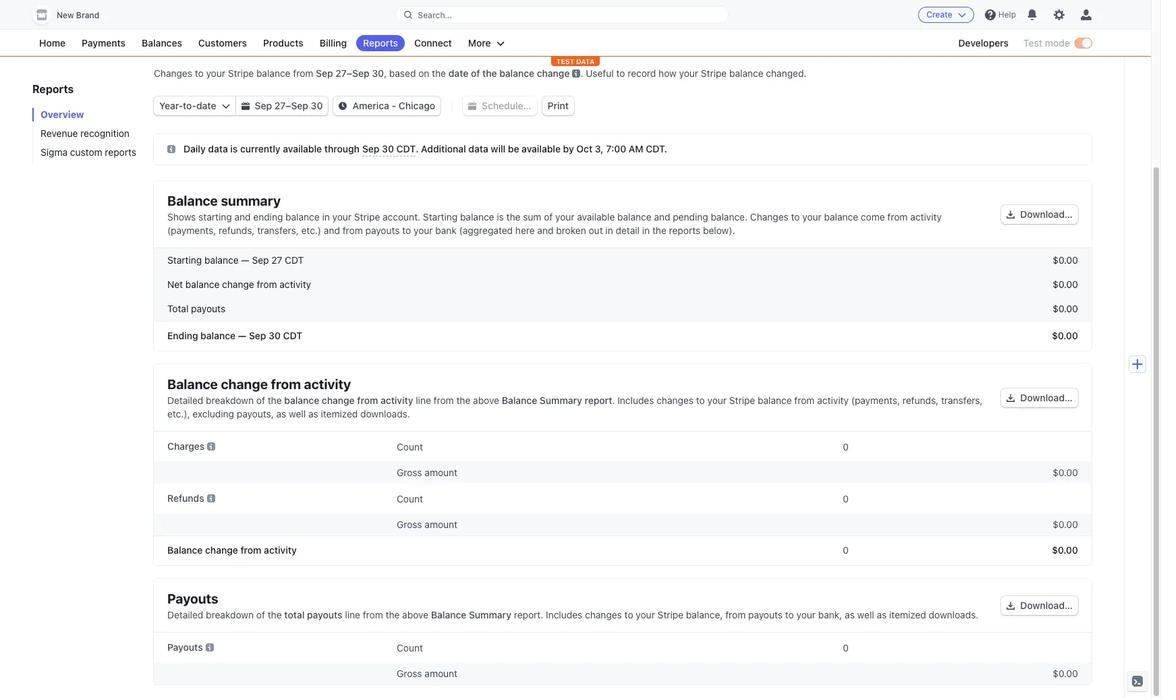 Task type: locate. For each thing, give the bounding box(es) containing it.
year-to-date button
[[154, 96, 235, 115]]

1 vertical spatial line
[[345, 609, 360, 621]]

transfers, inside . includes changes to your stripe balance from activity (payments, refunds, transfers, etc.), excluding payouts, as well as itemized downloads.
[[941, 395, 983, 406]]

2 count from the top
[[397, 493, 423, 504]]

here
[[515, 225, 535, 236]]

2 vertical spatial 0 cell
[[626, 638, 849, 657]]

— for starting balance —
[[241, 254, 249, 266]]

2 row from the top
[[154, 273, 1092, 297]]

1 amount from the top
[[425, 467, 458, 478]]

2 $0.00 cell from the top
[[855, 519, 1078, 530]]

2 payouts from the top
[[167, 642, 203, 653]]

.
[[581, 67, 583, 79], [416, 143, 419, 155], [612, 395, 615, 406]]

summary
[[221, 193, 281, 208]]

grid containing starting balance —
[[154, 248, 1092, 351]]

gross amount
[[397, 467, 458, 478], [397, 519, 458, 530], [397, 668, 458, 679]]

$0.00 for sixth row from the top
[[1053, 467, 1078, 478]]

3 gross from the top
[[397, 668, 422, 679]]

starting up bank
[[423, 211, 458, 223]]

1 vertical spatial payouts
[[167, 642, 203, 653]]

based
[[389, 67, 416, 79]]

2 download… from the top
[[1020, 392, 1073, 403]]

$0.00 cell for charges
[[855, 467, 1078, 478]]

1 vertical spatial starting
[[167, 254, 202, 266]]

3 count from the top
[[397, 642, 423, 653]]

come
[[861, 211, 885, 223]]

in right the out in the top right of the page
[[605, 225, 613, 236]]

2 gross amount from the top
[[397, 519, 458, 530]]

0 vertical spatial grid
[[154, 248, 1092, 351]]

available up the out in the top right of the page
[[577, 211, 615, 223]]

refunds
[[167, 493, 204, 504]]

available
[[283, 143, 322, 155], [522, 143, 561, 155], [577, 211, 615, 223]]

0 vertical spatial is
[[230, 143, 238, 155]]

download… for detailed
[[1020, 600, 1073, 611]]

total
[[167, 303, 188, 314]]

— down net balance change from activity at the left top
[[238, 330, 246, 341]]

2 amount from the top
[[425, 519, 458, 530]]

$0.00
[[1053, 254, 1078, 266], [1053, 279, 1078, 290], [1053, 303, 1078, 314], [1052, 330, 1078, 341], [1053, 467, 1078, 478], [1053, 519, 1078, 530], [1052, 544, 1078, 556], [1053, 668, 1078, 679]]

changes to your stripe balance from sep 27 – sep 30 , based on the
[[154, 67, 446, 79]]

3 0 cell from the top
[[626, 638, 849, 657]]

5 row from the top
[[154, 432, 1092, 461]]

2 horizontal spatial available
[[577, 211, 615, 223]]

date right year-
[[196, 100, 216, 111]]

grid
[[154, 248, 1092, 351], [154, 432, 1092, 565]]

search…
[[418, 10, 452, 20]]

sum
[[523, 211, 541, 223]]

2 vertical spatial cdt
[[283, 330, 302, 341]]

in right detail
[[642, 225, 650, 236]]

ending
[[167, 330, 198, 341]]

2 horizontal spatial in
[[642, 225, 650, 236]]

1 horizontal spatial .
[[581, 67, 583, 79]]

custom
[[70, 146, 102, 158]]

activity
[[910, 211, 942, 223], [280, 279, 311, 290], [304, 376, 351, 392], [381, 395, 413, 406], [817, 395, 849, 406], [264, 544, 297, 556]]

0 horizontal spatial changes
[[585, 609, 622, 621]]

svg image
[[222, 102, 230, 110], [468, 102, 476, 110], [167, 145, 175, 153]]

1 vertical spatial summary
[[469, 609, 511, 621]]

2 grid from the top
[[154, 432, 1092, 565]]

27 down ending
[[271, 254, 282, 266]]

0 vertical spatial .
[[581, 67, 583, 79]]

home link
[[32, 35, 72, 51]]

1 download… button from the top
[[1001, 205, 1078, 224]]

payouts inside payouts detailed breakdown of the total payouts line from the above balance summary report. includes changes to your stripe balance, from payouts to your bank, as well as itemized downloads.
[[167, 591, 218, 607]]

2 gross from the top
[[397, 519, 422, 530]]

4 0 from the top
[[843, 642, 849, 653]]

1 grid from the top
[[154, 248, 1092, 351]]

sep up currently
[[255, 100, 272, 111]]

is inside balance summary shows starting and ending balance in your stripe account. starting balance is the sum of your available balance and pending balance. changes to your balance come from activity (payments, refunds, transfers, etc.) and from payouts to your bank (aggregated here and broken out in detail in the reports below).
[[497, 211, 504, 223]]

0 vertical spatial count
[[397, 441, 423, 452]]

0 vertical spatial date
[[449, 67, 468, 79]]

0 horizontal spatial data
[[208, 143, 228, 155]]

1 vertical spatial download… button
[[1001, 389, 1078, 408]]

well right the bank,
[[857, 609, 874, 621]]

-
[[392, 100, 396, 111]]

1 download… from the top
[[1020, 208, 1073, 220]]

1 vertical spatial is
[[497, 211, 504, 223]]

2 horizontal spatial cell
[[855, 489, 1078, 508]]

. for includes
[[612, 395, 615, 406]]

refunds, inside balance summary shows starting and ending balance in your stripe account. starting balance is the sum of your available balance and pending balance. changes to your balance come from activity (payments, refunds, transfers, etc.) and from payouts to your bank (aggregated here and broken out in detail in the reports below).
[[219, 225, 255, 236]]

27 down billing link
[[336, 67, 347, 79]]

activity inside . includes changes to your stripe balance from activity (payments, refunds, transfers, etc.), excluding payouts, as well as itemized downloads.
[[817, 395, 849, 406]]

test
[[1023, 37, 1042, 49]]

itemized
[[321, 408, 358, 420], [889, 609, 926, 621]]

0 vertical spatial changes
[[657, 395, 694, 406]]

balance
[[256, 67, 290, 79], [499, 67, 534, 79], [729, 67, 763, 79], [285, 211, 320, 223], [460, 211, 494, 223], [617, 211, 652, 223], [824, 211, 858, 223], [204, 254, 239, 266], [185, 279, 220, 290], [201, 330, 236, 341], [284, 395, 319, 406], [758, 395, 792, 406]]

above
[[473, 395, 499, 406], [402, 609, 428, 621]]

0 vertical spatial reports
[[105, 146, 136, 158]]

starting
[[198, 211, 232, 223]]

2 balance change from activity from the top
[[167, 544, 297, 556]]

1 vertical spatial transfers,
[[941, 395, 983, 406]]

from
[[293, 67, 313, 79], [887, 211, 908, 223], [343, 225, 363, 236], [257, 279, 277, 290], [271, 376, 301, 392], [357, 395, 378, 406], [434, 395, 454, 406], [794, 395, 815, 406], [241, 544, 261, 556], [363, 609, 383, 621], [725, 609, 746, 621]]

1 vertical spatial –
[[286, 100, 291, 111]]

date inside year-to-date popup button
[[196, 100, 216, 111]]

1 0 from the top
[[843, 441, 849, 452]]

1 horizontal spatial starting
[[423, 211, 458, 223]]

2 data from the left
[[468, 143, 488, 155]]

2 breakdown from the top
[[206, 609, 254, 621]]

balance change from activity for 0
[[167, 544, 297, 556]]

below).
[[703, 225, 735, 236]]

and
[[234, 211, 251, 223], [654, 211, 670, 223], [324, 225, 340, 236], [537, 225, 554, 236]]

3 download… from the top
[[1020, 600, 1073, 611]]

payout reconciliation link
[[208, 34, 309, 56]]

reports down pending
[[669, 225, 700, 236]]

—
[[241, 254, 249, 266], [238, 330, 246, 341]]

payouts right total
[[191, 303, 225, 314]]

3 row from the top
[[154, 297, 1092, 321]]

0 horizontal spatial cell
[[167, 668, 390, 679]]

0 vertical spatial summary
[[540, 395, 582, 406]]

1 payouts from the top
[[167, 591, 218, 607]]

0 vertical spatial itemized
[[321, 408, 358, 420]]

1 vertical spatial date
[[196, 100, 216, 111]]

cell
[[855, 489, 1078, 508], [167, 668, 390, 679], [626, 668, 849, 679]]

1 horizontal spatial data
[[468, 143, 488, 155]]

includes right the 'report'
[[618, 395, 654, 406]]

3 download… button from the top
[[1001, 596, 1078, 615]]

download… button
[[1001, 205, 1078, 224], [1001, 389, 1078, 408], [1001, 596, 1078, 615]]

svg image for schedule…
[[468, 102, 476, 110]]

1 horizontal spatial itemized
[[889, 609, 926, 621]]

1 detailed from the top
[[167, 395, 203, 406]]

summary left report.
[[469, 609, 511, 621]]

data right 'daily'
[[208, 143, 228, 155]]

0 horizontal spatial date
[[196, 100, 216, 111]]

svg image left 'daily'
[[167, 145, 175, 153]]

new
[[57, 10, 74, 20]]

6 row from the top
[[154, 461, 1092, 484]]

svg image left schedule…
[[468, 102, 476, 110]]

1 vertical spatial gross
[[397, 519, 422, 530]]

2 vertical spatial $0.00 cell
[[855, 668, 1078, 679]]

payouts for payouts detailed breakdown of the total payouts line from the above balance summary report. includes changes to your stripe balance, from payouts to your bank, as well as itemized downloads.
[[167, 591, 218, 607]]

0 horizontal spatial in
[[322, 211, 330, 223]]

of left the total
[[256, 609, 265, 621]]

0 horizontal spatial reports
[[105, 146, 136, 158]]

0 for charges
[[843, 441, 849, 452]]

balance.
[[711, 211, 748, 223]]

be
[[508, 143, 519, 155]]

breakdown left the total
[[206, 609, 254, 621]]

7:00
[[606, 143, 626, 155]]

1 horizontal spatial downloads.
[[929, 609, 979, 621]]

starting up net
[[167, 254, 202, 266]]

$0.00 cell
[[855, 467, 1078, 478], [855, 519, 1078, 530], [855, 668, 1078, 679]]

0 horizontal spatial summary
[[469, 609, 511, 621]]

0 horizontal spatial well
[[289, 408, 306, 420]]

row
[[154, 248, 1092, 273], [154, 273, 1092, 297], [154, 297, 1092, 321], [154, 321, 1092, 351], [154, 432, 1092, 461], [154, 461, 1092, 484], [154, 484, 1092, 513], [154, 513, 1092, 536], [154, 536, 1092, 565], [154, 633, 1092, 663], [154, 663, 1092, 685]]

7 row from the top
[[154, 484, 1092, 513]]

starting inside row
[[167, 254, 202, 266]]

stripe inside balance summary shows starting and ending balance in your stripe account. starting balance is the sum of your available balance and pending balance. changes to your balance come from activity (payments, refunds, transfers, etc.) and from payouts to your bank (aggregated here and broken out in detail in the reports below).
[[354, 211, 380, 223]]

out
[[589, 225, 603, 236]]

row containing net balance change from activity
[[154, 273, 1092, 297]]

1 vertical spatial —
[[238, 330, 246, 341]]

count for count
[[397, 493, 423, 504]]

1 vertical spatial above
[[402, 609, 428, 621]]

svg image right "to-"
[[222, 102, 230, 110]]

includes right report.
[[546, 609, 582, 621]]

well inside payouts detailed breakdown of the total payouts line from the above balance summary report. includes changes to your stripe balance, from payouts to your bank, as well as itemized downloads.
[[857, 609, 874, 621]]

1 vertical spatial balance change from activity
[[167, 544, 297, 556]]

test mode
[[1023, 37, 1070, 49]]

payouts down account.
[[365, 225, 400, 236]]

amount
[[425, 467, 458, 478], [425, 519, 458, 530], [425, 668, 458, 679]]

30 down america - chicago button
[[382, 143, 394, 155]]

1 vertical spatial itemized
[[889, 609, 926, 621]]

(payments,
[[167, 225, 216, 236], [851, 395, 900, 406]]

balance inside balance summary shows starting and ending balance in your stripe account. starting balance is the sum of your available balance and pending balance. changes to your balance come from activity (payments, refunds, transfers, etc.) and from payouts to your bank (aggregated here and broken out in detail in the reports below).
[[167, 193, 218, 208]]

27 inside row
[[271, 254, 282, 266]]

0 cell
[[626, 437, 849, 456], [626, 489, 849, 508], [626, 638, 849, 657]]

is
[[230, 143, 238, 155], [497, 211, 504, 223]]

0 horizontal spatial line
[[345, 609, 360, 621]]

grid containing charges
[[154, 432, 1092, 565]]

in
[[322, 211, 330, 223], [605, 225, 613, 236], [642, 225, 650, 236]]

(payments, inside balance summary shows starting and ending balance in your stripe account. starting balance is the sum of your available balance and pending balance. changes to your balance come from activity (payments, refunds, transfers, etc.) and from payouts to your bank (aggregated here and broken out in detail in the reports below).
[[167, 225, 216, 236]]

is left currently
[[230, 143, 238, 155]]

1 row from the top
[[154, 248, 1092, 273]]

gross amount for charges
[[397, 467, 458, 478]]

your
[[206, 67, 225, 79], [679, 67, 698, 79], [332, 211, 352, 223], [555, 211, 575, 223], [802, 211, 822, 223], [414, 225, 433, 236], [707, 395, 727, 406], [636, 609, 655, 621], [797, 609, 816, 621]]

1 horizontal spatial reports
[[669, 225, 700, 236]]

reports up overview
[[32, 83, 74, 95]]

reports down recognition
[[105, 146, 136, 158]]

. for useful
[[581, 67, 583, 79]]

1 vertical spatial amount
[[425, 519, 458, 530]]

2 vertical spatial count
[[397, 642, 423, 653]]

sep
[[316, 67, 333, 79], [352, 67, 370, 79], [255, 100, 272, 111], [291, 100, 308, 111], [362, 143, 380, 155], [252, 254, 269, 266], [249, 330, 266, 341]]

1 data from the left
[[208, 143, 228, 155]]

tab list
[[154, 34, 1092, 56]]

1 $0.00 cell from the top
[[855, 467, 1078, 478]]

3 $0.00 cell from the top
[[855, 668, 1078, 679]]

detailed inside payouts detailed breakdown of the total payouts line from the above balance summary report. includes changes to your stripe balance, from payouts to your bank, as well as itemized downloads.
[[167, 609, 203, 621]]

and left pending
[[654, 211, 670, 223]]

breakdown up excluding
[[206, 395, 254, 406]]

0 vertical spatial —
[[241, 254, 249, 266]]

0 vertical spatial –
[[347, 67, 352, 79]]

1 vertical spatial download…
[[1020, 392, 1073, 403]]

2 vertical spatial .
[[612, 395, 615, 406]]

– down billing link
[[347, 67, 352, 79]]

currently
[[240, 143, 280, 155]]

1 vertical spatial reports
[[669, 225, 700, 236]]

sep down net balance change from activity at the left top
[[249, 330, 266, 341]]

reconciliation
[[241, 38, 301, 49]]

change
[[537, 67, 570, 79], [222, 279, 254, 290], [221, 376, 268, 392], [322, 395, 355, 406], [205, 544, 238, 556]]

1 vertical spatial gross amount
[[397, 519, 458, 530]]

— for ending balance —
[[238, 330, 246, 341]]

1 vertical spatial grid
[[154, 432, 1092, 565]]

in right ending
[[322, 211, 330, 223]]

breakdown
[[206, 395, 254, 406], [206, 609, 254, 621]]

1 horizontal spatial changes
[[750, 211, 789, 223]]

0 vertical spatial refunds,
[[219, 225, 255, 236]]

1 vertical spatial reports
[[32, 83, 74, 95]]

report
[[585, 395, 612, 406]]

$0.00 for row containing net balance change from activity
[[1053, 279, 1078, 290]]

2 detailed from the top
[[167, 609, 203, 621]]

30 down net balance change from activity at the left top
[[269, 330, 281, 341]]

– down changes to your stripe balance from sep 27 – sep 30 , based on the
[[286, 100, 291, 111]]

1 vertical spatial 0 cell
[[626, 489, 849, 508]]

date right on
[[449, 67, 468, 79]]

9 row from the top
[[154, 536, 1092, 565]]

balance
[[154, 38, 189, 49], [167, 193, 218, 208], [167, 376, 218, 392], [502, 395, 537, 406], [167, 544, 203, 556], [431, 609, 466, 621]]

$0.00 for row containing total payouts
[[1053, 303, 1078, 314]]

1 vertical spatial detailed
[[167, 609, 203, 621]]

–
[[347, 67, 352, 79], [286, 100, 291, 111]]

available left through
[[283, 143, 322, 155]]

useful
[[586, 67, 614, 79]]

the
[[432, 67, 446, 79], [482, 67, 497, 79], [506, 211, 520, 223], [652, 225, 666, 236], [268, 395, 282, 406], [456, 395, 470, 406], [268, 609, 282, 621], [386, 609, 400, 621]]

0 vertical spatial download… button
[[1001, 205, 1078, 224]]

of inside payouts detailed breakdown of the total payouts line from the above balance summary report. includes changes to your stripe balance, from payouts to your bank, as well as itemized downloads.
[[256, 609, 265, 621]]

0 horizontal spatial svg image
[[167, 145, 175, 153]]

3 amount from the top
[[425, 668, 458, 679]]

0 vertical spatial $0.00 cell
[[855, 467, 1078, 478]]

1 gross from the top
[[397, 467, 422, 478]]

0
[[843, 441, 849, 452], [843, 493, 849, 504], [843, 544, 849, 556], [843, 642, 849, 653]]

1 breakdown from the top
[[206, 395, 254, 406]]

balance inside grid
[[167, 544, 203, 556]]

summary left the 'report'
[[540, 395, 582, 406]]

changes down balance link
[[154, 67, 192, 79]]

of right "sum"
[[544, 211, 553, 223]]

2 0 cell from the top
[[626, 489, 849, 508]]

available left by
[[522, 143, 561, 155]]

svg image inside year-to-date popup button
[[222, 102, 230, 110]]

1 vertical spatial (payments,
[[851, 395, 900, 406]]

reports up ,
[[363, 37, 398, 49]]

recognition
[[80, 128, 129, 139]]

4 row from the top
[[154, 321, 1092, 351]]

balance change from activity inside row
[[167, 544, 297, 556]]

cdt.
[[646, 143, 667, 155]]

downloads.
[[360, 408, 410, 420], [929, 609, 979, 621]]

how
[[659, 67, 677, 79]]

1 vertical spatial $0.00 cell
[[855, 519, 1078, 530]]

1 horizontal spatial svg image
[[222, 102, 230, 110]]

0 vertical spatial balance change from activity
[[167, 376, 351, 392]]

1 horizontal spatial transfers,
[[941, 395, 983, 406]]

payouts right the total
[[307, 609, 342, 621]]

0 vertical spatial download…
[[1020, 208, 1073, 220]]

well
[[289, 408, 306, 420], [857, 609, 874, 621]]

bank,
[[818, 609, 842, 621]]

changes
[[657, 395, 694, 406], [585, 609, 622, 621]]

10 row from the top
[[154, 633, 1092, 663]]

total payouts
[[167, 303, 225, 314]]

0 vertical spatial (payments,
[[167, 225, 216, 236]]

changes inside . includes changes to your stripe balance from activity (payments, refunds, transfers, etc.), excluding payouts, as well as itemized downloads.
[[657, 395, 694, 406]]

2 0 from the top
[[843, 493, 849, 504]]

0 vertical spatial gross amount
[[397, 467, 458, 478]]

is up (aggregated
[[497, 211, 504, 223]]

svg image for balance change from activity
[[1007, 394, 1015, 402]]

includes inside payouts detailed breakdown of the total payouts line from the above balance summary report. includes changes to your stripe balance, from payouts to your bank, as well as itemized downloads.
[[546, 609, 582, 621]]

changes right balance.
[[750, 211, 789, 223]]

svg image inside schedule… button
[[468, 102, 476, 110]]

oct
[[576, 143, 593, 155]]

gross
[[397, 467, 422, 478], [397, 519, 422, 530], [397, 668, 422, 679]]

transfers, inside balance summary shows starting and ending balance in your stripe account. starting balance is the sum of your available balance and pending balance. changes to your balance come from activity (payments, refunds, transfers, etc.) and from payouts to your bank (aggregated here and broken out in detail in the reports below).
[[257, 225, 299, 236]]

2 vertical spatial 27
[[271, 254, 282, 266]]

sigma custom reports link
[[32, 146, 140, 159]]

balance inside balance link
[[154, 38, 189, 49]]

1 horizontal spatial reports
[[363, 37, 398, 49]]

1 vertical spatial breakdown
[[206, 609, 254, 621]]

2 download… button from the top
[[1001, 389, 1078, 408]]

0 horizontal spatial above
[[402, 609, 428, 621]]

payout reconciliation
[[208, 38, 301, 49]]

3 0 from the top
[[843, 544, 849, 556]]

download… button for summary
[[1001, 205, 1078, 224]]

0 horizontal spatial downloads.
[[360, 408, 410, 420]]

1 horizontal spatial refunds,
[[903, 395, 939, 406]]

0 vertical spatial above
[[473, 395, 499, 406]]

1 vertical spatial downloads.
[[929, 609, 979, 621]]

download… for summary
[[1020, 208, 1073, 220]]

well right "payouts,"
[[289, 408, 306, 420]]

developers
[[958, 37, 1009, 49]]

sep 27 – sep 30
[[255, 100, 323, 111]]

27 down changes to your stripe balance from sep 27 – sep 30 , based on the
[[274, 100, 286, 111]]

detailed breakdown of the balance change from activity line from the above balance summary report
[[167, 395, 612, 406]]

broken
[[556, 225, 586, 236]]

row containing charges
[[154, 432, 1092, 461]]

amount for refunds
[[425, 519, 458, 530]]

0 vertical spatial includes
[[618, 395, 654, 406]]

1 gross amount from the top
[[397, 467, 458, 478]]

2 vertical spatial download…
[[1020, 600, 1073, 611]]

0 horizontal spatial starting
[[167, 254, 202, 266]]

(payments, inside . includes changes to your stripe balance from activity (payments, refunds, transfers, etc.), excluding payouts, as well as itemized downloads.
[[851, 395, 900, 406]]

. inside . includes changes to your stripe balance from activity (payments, refunds, transfers, etc.), excluding payouts, as well as itemized downloads.
[[612, 395, 615, 406]]

billing link
[[313, 35, 354, 51]]

data left will
[[468, 143, 488, 155]]

— up net balance change from activity at the left top
[[241, 254, 249, 266]]

0 vertical spatial gross
[[397, 467, 422, 478]]

1 horizontal spatial includes
[[618, 395, 654, 406]]

Search… text field
[[396, 6, 728, 23]]

1 balance change from activity from the top
[[167, 376, 351, 392]]

balance change from activity for detailed breakdown of the
[[167, 376, 351, 392]]

grid for balance summary
[[154, 248, 1092, 351]]

connect
[[414, 37, 452, 49]]

of inside balance summary shows starting and ending balance in your stripe account. starting balance is the sum of your available balance and pending balance. changes to your balance come from activity (payments, refunds, transfers, etc.) and from payouts to your bank (aggregated here and broken out in detail in the reports below).
[[544, 211, 553, 223]]

gross for refunds
[[397, 519, 422, 530]]

1 horizontal spatial date
[[449, 67, 468, 79]]

1 vertical spatial changes
[[585, 609, 622, 621]]

schedule… button
[[463, 96, 537, 115]]

row containing starting balance —
[[154, 248, 1092, 273]]

0 horizontal spatial transfers,
[[257, 225, 299, 236]]

0 vertical spatial starting
[[423, 211, 458, 223]]

row containing total payouts
[[154, 297, 1092, 321]]

1 vertical spatial refunds,
[[903, 395, 939, 406]]

transfers,
[[257, 225, 299, 236], [941, 395, 983, 406]]

summary inside payouts detailed breakdown of the total payouts line from the above balance summary report. includes changes to your stripe balance, from payouts to your bank, as well as itemized downloads.
[[469, 609, 511, 621]]

cdt for starting balance — sep 27 cdt
[[285, 254, 304, 266]]

2 horizontal spatial svg image
[[468, 102, 476, 110]]

line
[[416, 395, 431, 406], [345, 609, 360, 621]]

svg image
[[241, 102, 249, 110], [339, 102, 347, 110], [1007, 211, 1015, 219], [1007, 394, 1015, 402], [1007, 602, 1015, 610]]

1 vertical spatial .
[[416, 143, 419, 155]]



Task type: vqa. For each thing, say whether or not it's contained in the screenshot.
DOWNLOADS.
yes



Task type: describe. For each thing, give the bounding box(es) containing it.
am
[[629, 143, 643, 155]]

stripe inside payouts detailed breakdown of the total payouts line from the above balance summary report. includes changes to your stripe balance, from payouts to your bank, as well as itemized downloads.
[[658, 609, 684, 621]]

starting balance — sep 27 cdt
[[167, 254, 304, 266]]

tab list containing balance
[[154, 34, 1092, 56]]

more
[[468, 37, 491, 49]]

0 cell for detailed breakdown of the
[[626, 638, 849, 657]]

8 row from the top
[[154, 513, 1092, 536]]

your inside . includes changes to your stripe balance from activity (payments, refunds, transfers, etc.), excluding payouts, as well as itemized downloads.
[[707, 395, 727, 406]]

0 for refunds
[[843, 493, 849, 504]]

svg image for balance summary
[[1007, 211, 1015, 219]]

create
[[926, 9, 953, 20]]

30 down changes to your stripe balance from sep 27 – sep 30 , based on the
[[311, 100, 323, 111]]

count for detailed breakdown of the
[[397, 642, 423, 653]]

itemized inside . includes changes to your stripe balance from activity (payments, refunds, transfers, etc.), excluding payouts, as well as itemized downloads.
[[321, 408, 358, 420]]

0 horizontal spatial is
[[230, 143, 238, 155]]

of up "payouts,"
[[256, 395, 265, 406]]

changes inside balance summary shows starting and ending balance in your stripe account. starting balance is the sum of your available balance and pending balance. changes to your balance come from activity (payments, refunds, transfers, etc.) and from payouts to your bank (aggregated here and broken out in detail in the reports below).
[[750, 211, 789, 223]]

detail
[[616, 225, 640, 236]]

Search… search field
[[396, 6, 728, 23]]

0 horizontal spatial .
[[416, 143, 419, 155]]

$0.00 cell for refunds
[[855, 519, 1078, 530]]

balances
[[142, 37, 182, 49]]

by
[[563, 143, 574, 155]]

0 horizontal spatial available
[[283, 143, 322, 155]]

payout
[[208, 38, 239, 49]]

revenue recognition link
[[32, 127, 140, 140]]

reports inside balance summary shows starting and ending balance in your stripe account. starting balance is the sum of your available balance and pending balance. changes to your balance come from activity (payments, refunds, transfers, etc.) and from payouts to your bank (aggregated here and broken out in detail in the reports below).
[[669, 225, 700, 236]]

year-to-date
[[159, 100, 216, 111]]

customers
[[198, 37, 247, 49]]

,
[[384, 67, 387, 79]]

payouts inside row
[[191, 303, 225, 314]]

download… button for detailed
[[1001, 596, 1078, 615]]

sep down billing link
[[316, 67, 333, 79]]

print button
[[542, 96, 574, 115]]

balance,
[[686, 609, 723, 621]]

amount for charges
[[425, 467, 458, 478]]

create button
[[918, 7, 974, 23]]

row containing refunds
[[154, 484, 1092, 513]]

above inside payouts detailed breakdown of the total payouts line from the above balance summary report. includes changes to your stripe balance, from payouts to your bank, as well as itemized downloads.
[[402, 609, 428, 621]]

payments
[[82, 37, 126, 49]]

test data
[[556, 57, 595, 65]]

payouts inside balance summary shows starting and ending balance in your stripe account. starting balance is the sum of your available balance and pending balance. changes to your balance come from activity (payments, refunds, transfers, etc.) and from payouts to your bank (aggregated here and broken out in detail in the reports below).
[[365, 225, 400, 236]]

reports link
[[356, 35, 405, 51]]

payments link
[[75, 35, 132, 51]]

record
[[628, 67, 656, 79]]

cell inside grid
[[855, 489, 1078, 508]]

refunds, inside . includes changes to your stripe balance from activity (payments, refunds, transfers, etc.), excluding payouts, as well as itemized downloads.
[[903, 395, 939, 406]]

test
[[556, 57, 574, 65]]

changes inside payouts detailed breakdown of the total payouts line from the above balance summary report. includes changes to your stripe balance, from payouts to your bank, as well as itemized downloads.
[[585, 609, 622, 621]]

account.
[[383, 211, 420, 223]]

1 horizontal spatial above
[[473, 395, 499, 406]]

breakdown inside payouts detailed breakdown of the total payouts line from the above balance summary report. includes changes to your stripe balance, from payouts to your bank, as well as itemized downloads.
[[206, 609, 254, 621]]

well inside . includes changes to your stripe balance from activity (payments, refunds, transfers, etc.), excluding payouts, as well as itemized downloads.
[[289, 408, 306, 420]]

0 vertical spatial line
[[416, 395, 431, 406]]

. useful to record how your stripe balance changed.
[[581, 67, 807, 79]]

america
[[352, 100, 389, 111]]

total
[[284, 609, 305, 621]]

new brand button
[[32, 5, 113, 24]]

gross for charges
[[397, 467, 422, 478]]

through
[[324, 143, 360, 155]]

will
[[491, 143, 505, 155]]

1 horizontal spatial cell
[[626, 668, 849, 679]]

daily
[[184, 143, 206, 155]]

row containing ending balance —
[[154, 321, 1092, 351]]

etc.),
[[167, 408, 190, 420]]

0 vertical spatial reports
[[363, 37, 398, 49]]

balance inside . includes changes to your stripe balance from activity (payments, refunds, transfers, etc.), excluding payouts, as well as itemized downloads.
[[758, 395, 792, 406]]

more button
[[461, 35, 511, 51]]

products link
[[256, 35, 310, 51]]

home
[[39, 37, 65, 49]]

revenue recognition
[[40, 128, 129, 139]]

sigma
[[40, 146, 68, 158]]

date of the balance change
[[449, 67, 570, 79]]

downloads. inside payouts detailed breakdown of the total payouts line from the above balance summary report. includes changes to your stripe balance, from payouts to your bank, as well as itemized downloads.
[[929, 609, 979, 621]]

0 horizontal spatial reports
[[32, 83, 74, 95]]

and right etc.)
[[324, 225, 340, 236]]

1 vertical spatial 27
[[274, 100, 286, 111]]

ending balance — sep 30 cdt
[[167, 330, 302, 341]]

balance link
[[154, 34, 197, 56]]

$0.00 for row containing ending balance —
[[1052, 330, 1078, 341]]

svg image inside america - chicago button
[[339, 102, 347, 110]]

bank
[[435, 225, 457, 236]]

brand
[[76, 10, 99, 20]]

pending
[[673, 211, 708, 223]]

1 0 cell from the top
[[626, 437, 849, 456]]

gross amount for refunds
[[397, 519, 458, 530]]

revenue
[[40, 128, 78, 139]]

overview
[[40, 109, 84, 120]]

daily data is currently available through sep 30 cdt . additional data will be available by oct 3, 7:00 am cdt.
[[184, 143, 667, 155]]

america - chicago button
[[334, 96, 441, 115]]

to inside . includes changes to your stripe balance from activity (payments, refunds, transfers, etc.), excluding payouts, as well as itemized downloads.
[[696, 395, 705, 406]]

of down more
[[471, 67, 480, 79]]

report.
[[514, 609, 543, 621]]

payouts for payouts
[[167, 642, 203, 653]]

row containing balance change from activity
[[154, 536, 1092, 565]]

sep right through
[[362, 143, 380, 155]]

available inside balance summary shows starting and ending balance in your stripe account. starting balance is the sum of your available balance and pending balance. changes to your balance come from activity (payments, refunds, transfers, etc.) and from payouts to your bank (aggregated here and broken out in detail in the reports below).
[[577, 211, 615, 223]]

$0.00 for 4th row from the bottom
[[1053, 519, 1078, 530]]

1 horizontal spatial –
[[347, 67, 352, 79]]

3 gross amount from the top
[[397, 668, 458, 679]]

mode
[[1045, 37, 1070, 49]]

developers link
[[952, 35, 1015, 51]]

from inside . includes changes to your stripe balance from activity (payments, refunds, transfers, etc.), excluding payouts, as well as itemized downloads.
[[794, 395, 815, 406]]

0 vertical spatial cdt
[[396, 143, 416, 155]]

stripe inside . includes changes to your stripe balance from activity (payments, refunds, transfers, etc.), excluding payouts, as well as itemized downloads.
[[729, 395, 755, 406]]

overview link
[[32, 108, 140, 121]]

payouts right balance,
[[748, 609, 783, 621]]

year-
[[159, 100, 183, 111]]

0 vertical spatial 27
[[336, 67, 347, 79]]

1 horizontal spatial summary
[[540, 395, 582, 406]]

billing
[[320, 37, 347, 49]]

and down summary
[[234, 211, 251, 223]]

1 horizontal spatial in
[[605, 225, 613, 236]]

print
[[548, 100, 569, 111]]

etc.)
[[301, 225, 321, 236]]

cdt for ending balance — sep 30 cdt
[[283, 330, 302, 341]]

svg image for year-to-date
[[222, 102, 230, 110]]

charges
[[167, 441, 205, 452]]

ending
[[253, 211, 283, 223]]

excluding
[[193, 408, 234, 420]]

3,
[[595, 143, 604, 155]]

row containing payouts
[[154, 633, 1092, 663]]

$0.00 for row containing starting balance —
[[1053, 254, 1078, 266]]

30 inside row
[[269, 330, 281, 341]]

and down "sum"
[[537, 225, 554, 236]]

svg image for payouts
[[1007, 602, 1015, 610]]

net balance change from activity
[[167, 279, 311, 290]]

(aggregated
[[459, 225, 513, 236]]

activity inside balance summary shows starting and ending balance in your stripe account. starting balance is the sum of your available balance and pending balance. changes to your balance come from activity (payments, refunds, transfers, etc.) and from payouts to your bank (aggregated here and broken out in detail in the reports below).
[[910, 211, 942, 223]]

0 cell for count
[[626, 489, 849, 508]]

payouts,
[[237, 408, 274, 420]]

sep up net balance change from activity at the left top
[[252, 254, 269, 266]]

1 horizontal spatial available
[[522, 143, 561, 155]]

downloads. inside . includes changes to your stripe balance from activity (payments, refunds, transfers, etc.), excluding payouts, as well as itemized downloads.
[[360, 408, 410, 420]]

help button
[[980, 4, 1021, 26]]

line inside payouts detailed breakdown of the total payouts line from the above balance summary report. includes changes to your stripe balance, from payouts to your bank, as well as itemized downloads.
[[345, 609, 360, 621]]

new brand
[[57, 10, 99, 20]]

1 count from the top
[[397, 441, 423, 452]]

grid for balance change from activity
[[154, 432, 1092, 565]]

30 left based
[[372, 67, 384, 79]]

itemized inside payouts detailed breakdown of the total payouts line from the above balance summary report. includes changes to your stripe balance, from payouts to your bank, as well as itemized downloads.
[[889, 609, 926, 621]]

includes inside . includes changes to your stripe balance from activity (payments, refunds, transfers, etc.), excluding payouts, as well as itemized downloads.
[[618, 395, 654, 406]]

america - chicago
[[352, 100, 435, 111]]

balances link
[[135, 35, 189, 51]]

. includes changes to your stripe balance from activity (payments, refunds, transfers, etc.), excluding payouts, as well as itemized downloads.
[[167, 395, 983, 420]]

0 horizontal spatial changes
[[154, 67, 192, 79]]

sep down changes to your stripe balance from sep 27 – sep 30 , based on the
[[291, 100, 308, 111]]

customers link
[[192, 35, 254, 51]]

payouts detailed breakdown of the total payouts line from the above balance summary report. includes changes to your stripe balance, from payouts to your bank, as well as itemized downloads.
[[167, 591, 979, 621]]

11 row from the top
[[154, 663, 1092, 685]]

sep left ,
[[352, 67, 370, 79]]

0 for payouts
[[843, 642, 849, 653]]

balance inside payouts detailed breakdown of the total payouts line from the above balance summary report. includes changes to your stripe balance, from payouts to your bank, as well as itemized downloads.
[[431, 609, 466, 621]]

products
[[263, 37, 303, 49]]

schedule…
[[482, 100, 531, 111]]

starting inside balance summary shows starting and ending balance in your stripe account. starting balance is the sum of your available balance and pending balance. changes to your balance come from activity (payments, refunds, transfers, etc.) and from payouts to your bank (aggregated here and broken out in detail in the reports below).
[[423, 211, 458, 223]]



